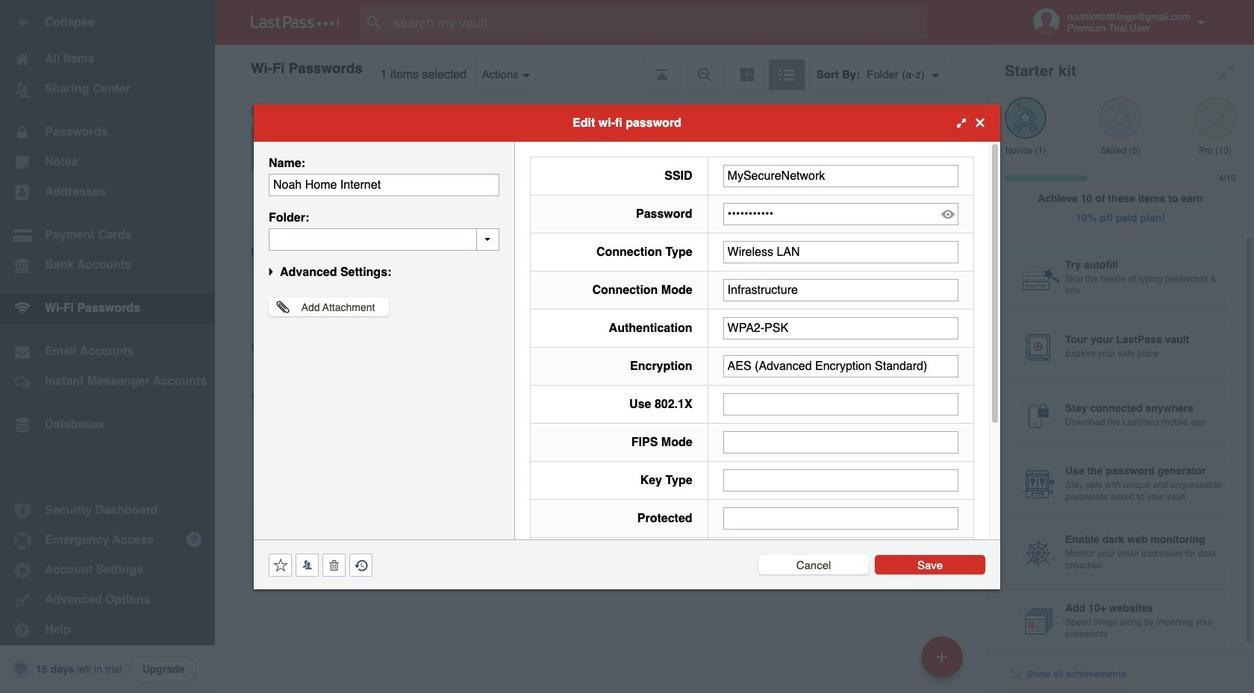 Task type: describe. For each thing, give the bounding box(es) containing it.
lastpass image
[[251, 16, 339, 29]]

search my vault text field
[[360, 6, 957, 39]]

new item image
[[937, 652, 948, 663]]

vault options navigation
[[215, 45, 987, 90]]

Search search field
[[360, 6, 957, 39]]

new item navigation
[[916, 633, 972, 694]]



Task type: locate. For each thing, give the bounding box(es) containing it.
dialog
[[254, 104, 1001, 684]]

None password field
[[723, 203, 959, 225]]

None text field
[[723, 165, 959, 187], [269, 228, 500, 251], [723, 317, 959, 339], [723, 355, 959, 378], [723, 393, 959, 416], [723, 431, 959, 454], [723, 165, 959, 187], [269, 228, 500, 251], [723, 317, 959, 339], [723, 355, 959, 378], [723, 393, 959, 416], [723, 431, 959, 454]]

main navigation navigation
[[0, 0, 215, 694]]

None text field
[[269, 174, 500, 196], [723, 241, 959, 263], [723, 279, 959, 301], [723, 469, 959, 492], [723, 507, 959, 530], [269, 174, 500, 196], [723, 241, 959, 263], [723, 279, 959, 301], [723, 469, 959, 492], [723, 507, 959, 530]]



Task type: vqa. For each thing, say whether or not it's contained in the screenshot.
password field
yes



